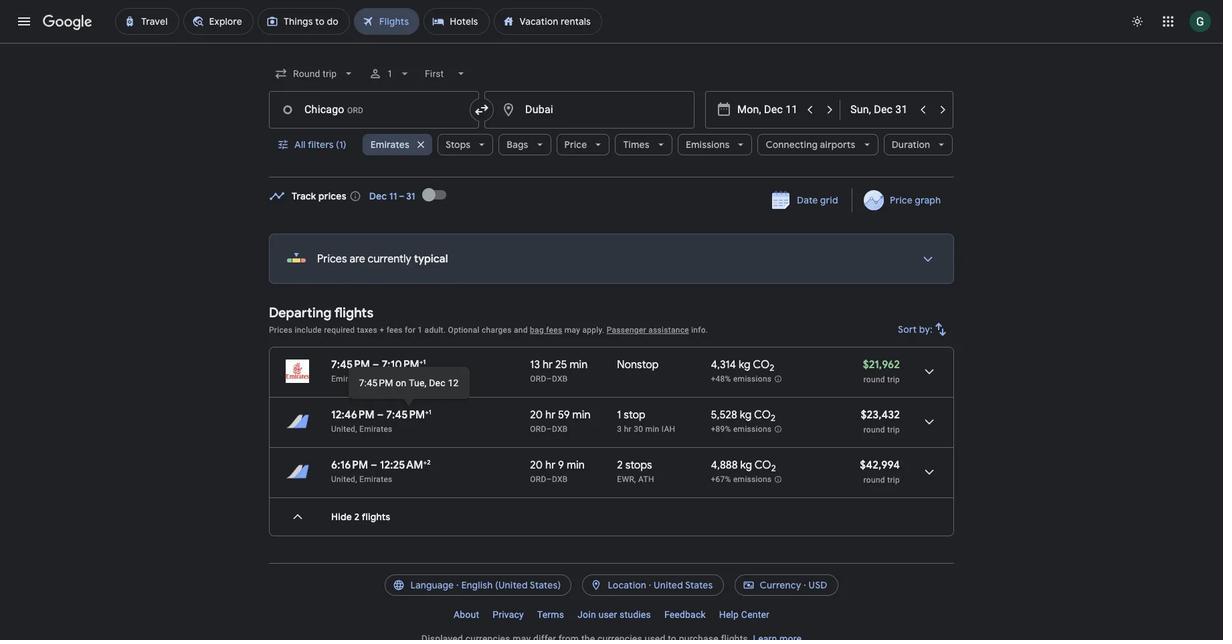 Task type: locate. For each thing, give the bounding box(es) containing it.
2 dxb from the top
[[552, 424, 568, 434]]

1 vertical spatial round
[[864, 425, 886, 435]]

None field
[[269, 62, 361, 86], [420, 62, 474, 86], [269, 62, 361, 86], [420, 62, 474, 86]]

hr inside 13 hr 25 min ord – dxb
[[543, 358, 553, 372]]

2 inside 6:16 pm – 12:25 am + 2
[[427, 458, 431, 467]]

1 horizontal spatial prices
[[317, 252, 347, 266]]

3
[[618, 424, 622, 434]]

date grid button
[[763, 188, 849, 212]]

currently
[[368, 252, 412, 266]]

0 vertical spatial prices
[[317, 252, 347, 266]]

bag
[[530, 325, 544, 335]]

min right 30
[[646, 424, 660, 434]]

graph
[[915, 194, 941, 206]]

ord down the "total duration 20 hr 9 min." 'element' in the bottom of the page
[[530, 475, 547, 484]]

min right the 25
[[570, 358, 588, 372]]

20 inside 20 hr 59 min ord – dxb
[[530, 408, 543, 422]]

prices left are
[[317, 252, 347, 266]]

1 vertical spatial dxb
[[552, 424, 568, 434]]

min right 59
[[573, 408, 591, 422]]

– inside 13 hr 25 min ord – dxb
[[547, 374, 552, 384]]

$23,432
[[861, 408, 900, 422]]

0 vertical spatial dec
[[369, 190, 387, 202]]

+48% emissions
[[711, 374, 772, 384]]

co inside 4,888 kg co 2
[[755, 459, 772, 472]]

hr for 20 hr 59 min
[[546, 408, 556, 422]]

0 horizontal spatial dec
[[369, 190, 387, 202]]

connecting
[[766, 139, 818, 151]]

1 vertical spatial united, emirates
[[331, 475, 393, 484]]

co up +48% emissions
[[753, 358, 770, 372]]

price inside popup button
[[565, 139, 587, 151]]

3 ord from the top
[[530, 475, 547, 484]]

kg inside 4,314 kg co 2
[[739, 358, 751, 372]]

– left 7:10 pm
[[373, 358, 379, 372]]

dxb inside 20 hr 59 min ord – dxb
[[552, 424, 568, 434]]

13 hr 25 min ord – dxb
[[530, 358, 588, 384]]

prices
[[317, 252, 347, 266], [269, 325, 293, 335]]

united,
[[331, 424, 357, 434], [331, 475, 357, 484]]

hr left 59
[[546, 408, 556, 422]]

2 stops ewr , ath
[[618, 459, 655, 484]]

1 button
[[364, 58, 417, 90]]

nonstop
[[618, 358, 659, 372]]

united, down 12:46 pm text field
[[331, 424, 357, 434]]

– inside 12:46 pm – 7:45 pm + 1
[[377, 408, 384, 422]]

dec
[[369, 190, 387, 202], [429, 378, 446, 388]]

1 vertical spatial ord
[[530, 424, 547, 434]]

united, emirates for 12:46 pm
[[331, 424, 393, 434]]

hr
[[543, 358, 553, 372], [546, 408, 556, 422], [624, 424, 632, 434], [546, 459, 556, 472]]

price button
[[557, 129, 610, 161]]

departing
[[269, 305, 332, 321]]

1 vertical spatial united,
[[331, 475, 357, 484]]

co up +67% emissions
[[755, 459, 772, 472]]

+
[[380, 325, 385, 335], [420, 358, 423, 366], [425, 408, 429, 416], [423, 458, 427, 467]]

1
[[388, 68, 393, 79], [418, 325, 423, 335], [423, 358, 426, 366], [429, 408, 432, 416], [618, 408, 622, 422]]

+ inside 12:46 pm – 7:45 pm + 1
[[425, 408, 429, 416]]

hide 2 flights
[[331, 511, 391, 523]]

1 vertical spatial 7:45 pm
[[386, 408, 425, 422]]

0 vertical spatial united,
[[331, 424, 357, 434]]

– down total duration 20 hr 59 min. "element"
[[547, 424, 552, 434]]

2 up ewr
[[618, 459, 623, 472]]

united states
[[654, 579, 713, 591]]

leaves o'hare international airport at 6:16 pm on monday, december 11 and arrives at dubai international airport at 12:25 am on wednesday, december 13. element
[[331, 458, 431, 472]]

20
[[530, 408, 543, 422], [530, 459, 543, 472]]

+ inside 6:16 pm – 12:25 am + 2
[[423, 458, 427, 467]]

ord inside 20 hr 59 min ord – dxb
[[530, 424, 547, 434]]

hr inside 20 hr 59 min ord – dxb
[[546, 408, 556, 422]]

2 vertical spatial trip
[[888, 475, 900, 485]]

round down 42994 us dollars text box
[[864, 475, 886, 485]]

emissions for 4,314
[[734, 374, 772, 384]]

0 vertical spatial round
[[864, 375, 886, 384]]

states
[[686, 579, 713, 591]]

trip inside $23,432 round trip
[[888, 425, 900, 435]]

1 ord from the top
[[530, 374, 547, 384]]

1 dxb from the top
[[552, 374, 568, 384]]

united, emirates
[[331, 424, 393, 434], [331, 475, 393, 484]]

co inside 4,314 kg co 2
[[753, 358, 770, 372]]

20 left the 9
[[530, 459, 543, 472]]

2 up +67% emissions
[[772, 463, 776, 474]]

1 united, from the top
[[331, 424, 357, 434]]

+ up 7:45 pm on tue, dec 12
[[420, 358, 423, 366]]

1 vertical spatial 20
[[530, 459, 543, 472]]

4,888
[[711, 459, 738, 472]]

help center link
[[713, 604, 777, 625]]

main menu image
[[16, 13, 32, 29]]

flights
[[335, 305, 374, 321], [362, 511, 391, 523]]

$42,994 round trip
[[861, 459, 900, 485]]

kg up "+89% emissions"
[[740, 408, 752, 422]]

7:45 pm on tue, dec 12
[[359, 378, 459, 388]]

1 vertical spatial trip
[[888, 425, 900, 435]]

trip inside $42,994 round trip
[[888, 475, 900, 485]]

7:45 pm down the required
[[331, 358, 370, 372]]

0 vertical spatial emissions
[[734, 374, 772, 384]]

2 round from the top
[[864, 425, 886, 435]]

0 vertical spatial co
[[753, 358, 770, 372]]

emirates right (1)
[[371, 139, 410, 151]]

prices are currently typical
[[317, 252, 448, 266]]

– inside 20 hr 59 min ord – dxb
[[547, 424, 552, 434]]

3 trip from the top
[[888, 475, 900, 485]]

23432 US dollars text field
[[861, 408, 900, 422]]

+ down 7:45 pm on tue, dec 12
[[425, 408, 429, 416]]

trip down $21,962
[[888, 375, 900, 384]]

departing flights
[[269, 305, 374, 321]]

2 inside 4,314 kg co 2
[[770, 362, 775, 374]]

round inside $42,994 round trip
[[864, 475, 886, 485]]

20 inside the 20 hr 9 min ord – dxb
[[530, 459, 543, 472]]

flights right hide
[[362, 511, 391, 523]]

round
[[864, 375, 886, 384], [864, 425, 886, 435], [864, 475, 886, 485]]

0 vertical spatial dxb
[[552, 374, 568, 384]]

1 vertical spatial co
[[755, 408, 771, 422]]

kg inside 5,528 kg co 2
[[740, 408, 752, 422]]

2 right 12:25 am
[[427, 458, 431, 467]]

2
[[770, 362, 775, 374], [771, 413, 776, 424], [427, 458, 431, 467], [618, 459, 623, 472], [772, 463, 776, 474], [355, 511, 360, 523]]

Arrival time: 7:10 PM on  Tuesday, December 12. text field
[[382, 358, 426, 372]]

round inside $21,962 round trip
[[864, 375, 886, 384]]

hide 2 flights image
[[282, 501, 314, 533]]

min inside 13 hr 25 min ord – dxb
[[570, 358, 588, 372]]

emissions down 4,314 kg co 2
[[734, 374, 772, 384]]

–
[[373, 358, 379, 372], [547, 374, 552, 384], [377, 408, 384, 422], [547, 424, 552, 434], [371, 459, 378, 472], [547, 475, 552, 484]]

1 horizontal spatial 7:45 pm
[[386, 408, 425, 422]]

2 right hide
[[355, 511, 360, 523]]

ord down 13
[[530, 374, 547, 384]]

2 emissions from the top
[[734, 425, 772, 434]]

usd
[[809, 579, 828, 591]]

12
[[448, 378, 459, 388]]

nonstop flight. element
[[618, 358, 659, 374]]

dxb inside the 20 hr 9 min ord – dxb
[[552, 475, 568, 484]]

1 vertical spatial flights
[[362, 511, 391, 523]]

min inside the 20 hr 9 min ord – dxb
[[567, 459, 585, 472]]

0 vertical spatial price
[[565, 139, 587, 151]]

learn more about tracked prices image
[[349, 190, 361, 202]]

united, emirates down 12:46 pm on the bottom of page
[[331, 424, 393, 434]]

None search field
[[269, 58, 955, 177]]

0 horizontal spatial 7:45 pm
[[331, 358, 370, 372]]

0 horizontal spatial fees
[[387, 325, 403, 335]]

departing flights main content
[[269, 179, 955, 547]]

20 left 59
[[530, 408, 543, 422]]

+48%
[[711, 374, 732, 384]]

30
[[634, 424, 644, 434]]

0 vertical spatial 20
[[530, 408, 543, 422]]

3 emissions from the top
[[734, 475, 772, 484]]

1 emissions from the top
[[734, 374, 772, 384]]

hr left the 9
[[546, 459, 556, 472]]

ord inside the 20 hr 9 min ord – dxb
[[530, 475, 547, 484]]

min
[[570, 358, 588, 372], [573, 408, 591, 422], [646, 424, 660, 434], [567, 459, 585, 472]]

bags button
[[499, 129, 551, 161]]

emissions down 5,528 kg co 2
[[734, 425, 772, 434]]

2 united, from the top
[[331, 475, 357, 484]]

0 vertical spatial 7:45 pm
[[331, 358, 370, 372]]

dxb down the 25
[[552, 374, 568, 384]]

dec left 12
[[429, 378, 446, 388]]

dec right learn more about tracked prices icon
[[369, 190, 387, 202]]

ord inside 13 hr 25 min ord – dxb
[[530, 374, 547, 384]]

apply.
[[583, 325, 605, 335]]

1 united, emirates from the top
[[331, 424, 393, 434]]

dxb down the 9
[[552, 475, 568, 484]]

total duration 20 hr 59 min. element
[[530, 408, 618, 424]]

hr inside the 20 hr 9 min ord – dxb
[[546, 459, 556, 472]]

1 20 from the top
[[530, 408, 543, 422]]

$21,962
[[863, 358, 900, 372]]

emissions
[[734, 374, 772, 384], [734, 425, 772, 434], [734, 475, 772, 484]]

round down $21,962
[[864, 375, 886, 384]]

2 vertical spatial kg
[[741, 459, 753, 472]]

2 trip from the top
[[888, 425, 900, 435]]

2 united, emirates from the top
[[331, 475, 393, 484]]

none search field containing all filters (1)
[[269, 58, 955, 177]]

united
[[654, 579, 684, 591]]

co for 4,888
[[755, 459, 772, 472]]

0 horizontal spatial price
[[565, 139, 587, 151]]

1 horizontal spatial dec
[[429, 378, 446, 388]]

round down $23,432 text field
[[864, 425, 886, 435]]

0 vertical spatial ord
[[530, 374, 547, 384]]

0 vertical spatial united, emirates
[[331, 424, 393, 434]]

1 vertical spatial emissions
[[734, 425, 772, 434]]

20 for 20 hr 9 min
[[530, 459, 543, 472]]

ord
[[530, 374, 547, 384], [530, 424, 547, 434], [530, 475, 547, 484]]

1 vertical spatial prices
[[269, 325, 293, 335]]

2 ord from the top
[[530, 424, 547, 434]]

min right the 9
[[567, 459, 585, 472]]

2 vertical spatial co
[[755, 459, 772, 472]]

kg for 4,314
[[739, 358, 751, 372]]

emissions down 4,888 kg co 2
[[734, 475, 772, 484]]

1 vertical spatial price
[[890, 194, 913, 206]]

3 round from the top
[[864, 475, 886, 485]]

7:45 pm inside 12:46 pm – 7:45 pm + 1
[[386, 408, 425, 422]]

united, emirates down '6:16 pm'
[[331, 475, 393, 484]]

round for $21,962
[[864, 375, 886, 384]]

stop
[[624, 408, 646, 422]]

$42,994
[[861, 459, 900, 472]]

(united
[[495, 579, 528, 591]]

0 horizontal spatial prices
[[269, 325, 293, 335]]

– inside the 20 hr 9 min ord – dxb
[[547, 475, 552, 484]]

emissions button
[[678, 129, 753, 161]]

round inside $23,432 round trip
[[864, 425, 886, 435]]

price right "bags" popup button
[[565, 139, 587, 151]]

ord down total duration 20 hr 59 min. "element"
[[530, 424, 547, 434]]

– down the "total duration 20 hr 9 min." 'element' in the bottom of the page
[[547, 475, 552, 484]]

privacy link
[[486, 604, 531, 625]]

2 vertical spatial emissions
[[734, 475, 772, 484]]

united, for 6:16 pm
[[331, 475, 357, 484]]

2 vertical spatial round
[[864, 475, 886, 485]]

trip down 42994 us dollars text box
[[888, 475, 900, 485]]

kg up +67% emissions
[[741, 459, 753, 472]]

flights up taxes on the bottom left
[[335, 305, 374, 321]]

dec inside find the best price region
[[369, 190, 387, 202]]

12:46 pm – 7:45 pm + 1
[[331, 408, 432, 422]]

2 up "+89% emissions"
[[771, 413, 776, 424]]

2 20 from the top
[[530, 459, 543, 472]]

price
[[565, 139, 587, 151], [890, 194, 913, 206]]

1 trip from the top
[[888, 375, 900, 384]]

min inside 20 hr 59 min ord – dxb
[[573, 408, 591, 422]]

kg inside 4,888 kg co 2
[[741, 459, 753, 472]]

co for 4,314
[[753, 358, 770, 372]]

0 vertical spatial kg
[[739, 358, 751, 372]]

+ inside 7:45 pm – 7:10 pm + 1
[[420, 358, 423, 366]]

1 vertical spatial kg
[[740, 408, 752, 422]]

hr right the 3
[[624, 424, 632, 434]]

dxb down 59
[[552, 424, 568, 434]]

0 vertical spatial flights
[[335, 305, 374, 321]]

0 vertical spatial trip
[[888, 375, 900, 384]]

– down total duration 13 hr 25 min. element
[[547, 374, 552, 384]]

trip down $23,432 text field
[[888, 425, 900, 435]]

all
[[295, 139, 306, 151]]

min inside '1 stop 3 hr 30 min iah'
[[646, 424, 660, 434]]

fees right bag
[[546, 325, 563, 335]]

emirates inside emirates popup button
[[371, 139, 410, 151]]

fees left for
[[387, 325, 403, 335]]

emirates down leaves o'hare international airport at 12:46 pm on monday, december 11 and arrives at dubai international airport at 7:45 pm on tuesday, december 12. element
[[360, 424, 393, 434]]

dxb inside 13 hr 25 min ord – dxb
[[552, 374, 568, 384]]

2 up +48% emissions
[[770, 362, 775, 374]]

co up "+89% emissions"
[[755, 408, 771, 422]]

english
[[462, 579, 493, 591]]

help center
[[720, 609, 770, 620]]

price inside button
[[890, 194, 913, 206]]

round for $42,994
[[864, 475, 886, 485]]

hr right 13
[[543, 358, 553, 372]]

track
[[292, 190, 316, 202]]

kg up +48% emissions
[[739, 358, 751, 372]]

2 inside 5,528 kg co 2
[[771, 413, 776, 424]]

price left graph
[[890, 194, 913, 206]]

for
[[405, 325, 416, 335]]

trip for $42,994
[[888, 475, 900, 485]]

ord for 20 hr 9 min
[[530, 475, 547, 484]]

3 dxb from the top
[[552, 475, 568, 484]]

None text field
[[269, 91, 479, 129], [485, 91, 695, 129], [269, 91, 479, 129], [485, 91, 695, 129]]

1 horizontal spatial price
[[890, 194, 913, 206]]

1 horizontal spatial fees
[[546, 325, 563, 335]]

prices down departing
[[269, 325, 293, 335]]

+67% emissions
[[711, 475, 772, 484]]

– right 12:46 pm text field
[[377, 408, 384, 422]]

2 vertical spatial dxb
[[552, 475, 568, 484]]

2 vertical spatial ord
[[530, 475, 547, 484]]

7:45 pm down 7:45 pm on tue, dec 12
[[386, 408, 425, 422]]

1 round from the top
[[864, 375, 886, 384]]

kg for 4,888
[[741, 459, 753, 472]]

flight details. leaves o'hare international airport at 7:45 pm on monday, december 11 and arrives at dubai international airport at 7:10 pm on tuesday, december 12. image
[[914, 356, 946, 388]]

1 fees from the left
[[387, 325, 403, 335]]

are
[[350, 252, 365, 266]]

may
[[565, 325, 581, 335]]

ath
[[639, 475, 655, 484]]

emirates down 7:45 pm text box
[[331, 374, 365, 384]]

flight details. leaves o'hare international airport at 12:46 pm on monday, december 11 and arrives at dubai international airport at 7:45 pm on tuesday, december 12. image
[[914, 406, 946, 438]]

center
[[742, 609, 770, 620]]

42994 US dollars text field
[[861, 459, 900, 472]]

united, down '6:16 pm'
[[331, 475, 357, 484]]

price for price graph
[[890, 194, 913, 206]]

7:45 pm
[[331, 358, 370, 372], [386, 408, 425, 422]]

english (united states)
[[462, 579, 561, 591]]

dxb for 59
[[552, 424, 568, 434]]

– right '6:16 pm'
[[371, 459, 378, 472]]

7:45 pm – 7:10 pm + 1
[[331, 358, 426, 372]]

co inside 5,528 kg co 2
[[755, 408, 771, 422]]

more details image
[[913, 243, 945, 275]]

Departure time: 12:46 PM. text field
[[331, 408, 375, 422]]

1 inside '1 stop 3 hr 30 min iah'
[[618, 408, 622, 422]]

trip inside $21,962 round trip
[[888, 375, 900, 384]]

+ down arrival time: 7:45 pm on  tuesday, december 12. text box
[[423, 458, 427, 467]]

Arrival time: 7:45 PM on  Tuesday, December 12. text field
[[386, 408, 432, 422]]

13
[[530, 358, 540, 372]]



Task type: describe. For each thing, give the bounding box(es) containing it.
Return text field
[[851, 92, 913, 128]]

by:
[[920, 323, 933, 335]]

leaves o'hare international airport at 12:46 pm on monday, december 11 and arrives at dubai international airport at 7:45 pm on tuesday, december 12. element
[[331, 408, 432, 422]]

date
[[797, 194, 819, 206]]

taxes
[[357, 325, 378, 335]]

1 stop 3 hr 30 min iah
[[618, 408, 676, 434]]

prices for prices include required taxes + fees for 1 adult. optional charges and bag fees may apply. passenger assistance
[[269, 325, 293, 335]]

4,888 kg co 2
[[711, 459, 776, 474]]

assistance
[[649, 325, 690, 335]]

connecting airports
[[766, 139, 856, 151]]

+ right taxes on the bottom left
[[380, 325, 385, 335]]

all filters (1) button
[[269, 129, 357, 161]]

12:25 am
[[380, 459, 423, 472]]

+89% emissions
[[711, 425, 772, 434]]

sort by: button
[[893, 313, 955, 345]]

7:45 pm inside 7:45 pm – 7:10 pm + 1
[[331, 358, 370, 372]]

Departure time: 6:16 PM. text field
[[331, 459, 368, 472]]

passenger assistance button
[[607, 325, 690, 335]]

grid
[[821, 194, 839, 206]]

include
[[295, 325, 322, 335]]

price graph
[[890, 194, 941, 206]]

iah
[[662, 424, 676, 434]]

– inside 6:16 pm – 12:25 am + 2
[[371, 459, 378, 472]]

feedback
[[665, 609, 706, 620]]

1 inside 7:45 pm – 7:10 pm + 1
[[423, 358, 426, 366]]

1 inside 12:46 pm – 7:45 pm + 1
[[429, 408, 432, 416]]

location
[[608, 579, 647, 591]]

feedback link
[[658, 604, 713, 625]]

kg for 5,528
[[740, 408, 752, 422]]

6:16 pm
[[331, 459, 368, 472]]

min for 13 hr 25 min
[[570, 358, 588, 372]]

emissions for 5,528
[[734, 425, 772, 434]]

prices include required taxes + fees for 1 adult. optional charges and bag fees may apply. passenger assistance
[[269, 325, 690, 335]]

(1)
[[336, 139, 347, 151]]

1 stop flight. element
[[618, 408, 646, 424]]

+67%
[[711, 475, 732, 484]]

25
[[556, 358, 567, 372]]

price graph button
[[855, 188, 952, 212]]

dec 11 – 31
[[369, 190, 416, 202]]

6:16 pm – 12:25 am + 2
[[331, 458, 431, 472]]

hr for 13 hr 25 min
[[543, 358, 553, 372]]

join
[[578, 609, 596, 620]]

privacy
[[493, 609, 524, 620]]

1 inside popup button
[[388, 68, 393, 79]]

loading results progress bar
[[0, 43, 1224, 46]]

passenger
[[607, 325, 647, 335]]

ord for 13 hr 25 min
[[530, 374, 547, 384]]

round for $23,432
[[864, 425, 886, 435]]

11 – 31
[[390, 190, 416, 202]]

prices for prices are currently typical
[[317, 252, 347, 266]]

emirates down leaves o'hare international airport at 6:16 pm on monday, december 11 and arrives at dubai international airport at 12:25 am on wednesday, december 13. element
[[360, 475, 393, 484]]

united, for 12:46 pm
[[331, 424, 357, 434]]

dxb for 25
[[552, 374, 568, 384]]

59
[[558, 408, 570, 422]]

duration
[[892, 139, 931, 151]]

join user studies link
[[571, 604, 658, 625]]

2 inside 2 stops ewr , ath
[[618, 459, 623, 472]]

20 hr 9 min ord – dxb
[[530, 459, 585, 484]]

find the best price region
[[269, 179, 955, 223]]

Arrival time: 12:25 AM on  Wednesday, December 13. text field
[[380, 458, 431, 472]]

+ for 7:45 pm
[[425, 408, 429, 416]]

21962 US dollars text field
[[863, 358, 900, 372]]

and
[[514, 325, 528, 335]]

5,528 kg co 2
[[711, 408, 776, 424]]

hr for 20 hr 9 min
[[546, 459, 556, 472]]

min for 20 hr 59 min
[[573, 408, 591, 422]]

adult.
[[425, 325, 446, 335]]

swap origin and destination. image
[[474, 102, 490, 118]]

flight details. leaves o'hare international airport at 6:16 pm on monday, december 11 and arrives at dubai international airport at 12:25 am on wednesday, december 13. image
[[914, 456, 946, 488]]

total duration 13 hr 25 min. element
[[530, 358, 618, 374]]

emissions
[[686, 139, 730, 151]]

language
[[411, 579, 454, 591]]

typical
[[414, 252, 448, 266]]

emissions for 4,888
[[734, 475, 772, 484]]

trip for $21,962
[[888, 375, 900, 384]]

hr inside '1 stop 3 hr 30 min iah'
[[624, 424, 632, 434]]

sort
[[899, 323, 918, 335]]

filters
[[308, 139, 334, 151]]

bags
[[507, 139, 529, 151]]

emirates button
[[363, 129, 432, 161]]

+ for 7:10 pm
[[420, 358, 423, 366]]

+ for 12:25 am
[[423, 458, 427, 467]]

2 fees from the left
[[546, 325, 563, 335]]

,
[[635, 475, 637, 484]]

user
[[599, 609, 618, 620]]

2 inside 4,888 kg co 2
[[772, 463, 776, 474]]

times button
[[616, 129, 673, 161]]

states)
[[530, 579, 561, 591]]

price for price
[[565, 139, 587, 151]]

Departure time: 7:45 PM. text field
[[331, 358, 370, 372]]

united, emirates for 6:16 pm
[[331, 475, 393, 484]]

$21,962 round trip
[[863, 358, 900, 384]]

$23,432 round trip
[[861, 408, 900, 435]]

times
[[624, 139, 650, 151]]

join user studies
[[578, 609, 651, 620]]

dxb for 9
[[552, 475, 568, 484]]

all filters (1)
[[295, 139, 347, 151]]

+89%
[[711, 425, 732, 434]]

co for 5,528
[[755, 408, 771, 422]]

stops
[[446, 139, 471, 151]]

5,528
[[711, 408, 738, 422]]

layover (1 of 1) is a 3 hr 30 min layover at george bush intercontinental airport in houston. element
[[618, 424, 705, 435]]

prices
[[319, 190, 347, 202]]

7:10 pm
[[382, 358, 420, 372]]

total duration 20 hr 9 min. element
[[530, 459, 618, 474]]

Departure text field
[[738, 92, 799, 128]]

ord for 20 hr 59 min
[[530, 424, 547, 434]]

bag fees button
[[530, 325, 563, 335]]

layover (1 of 2) is a 2 hr 3 min layover at newark liberty international airport in newark. layover (2 of 2) is a 2 hr layover at athens international airport "eleftherios venizelos" in athens. element
[[618, 474, 705, 485]]

terms link
[[531, 604, 571, 625]]

12:46 pm
[[331, 408, 375, 422]]

trip for $23,432
[[888, 425, 900, 435]]

2 stops flight. element
[[618, 459, 653, 474]]

charges
[[482, 325, 512, 335]]

– inside 7:45 pm – 7:10 pm + 1
[[373, 358, 379, 372]]

1 vertical spatial dec
[[429, 378, 446, 388]]

stops button
[[438, 129, 494, 161]]

studies
[[620, 609, 651, 620]]

stops
[[626, 459, 653, 472]]

airports
[[820, 139, 856, 151]]

date grid
[[797, 194, 839, 206]]

change appearance image
[[1122, 5, 1154, 37]]

required
[[324, 325, 355, 335]]

duration button
[[884, 129, 954, 161]]

20 for 20 hr 59 min
[[530, 408, 543, 422]]

leaves o'hare international airport at 7:45 pm on monday, december 11 and arrives at dubai international airport at 7:10 pm on tuesday, december 12. element
[[331, 358, 426, 372]]

sort by:
[[899, 323, 933, 335]]

20 hr 59 min ord – dxb
[[530, 408, 591, 434]]

min for 20 hr 9 min
[[567, 459, 585, 472]]

terms
[[538, 609, 565, 620]]



Task type: vqa. For each thing, say whether or not it's contained in the screenshot.
12:46 PM text field
yes



